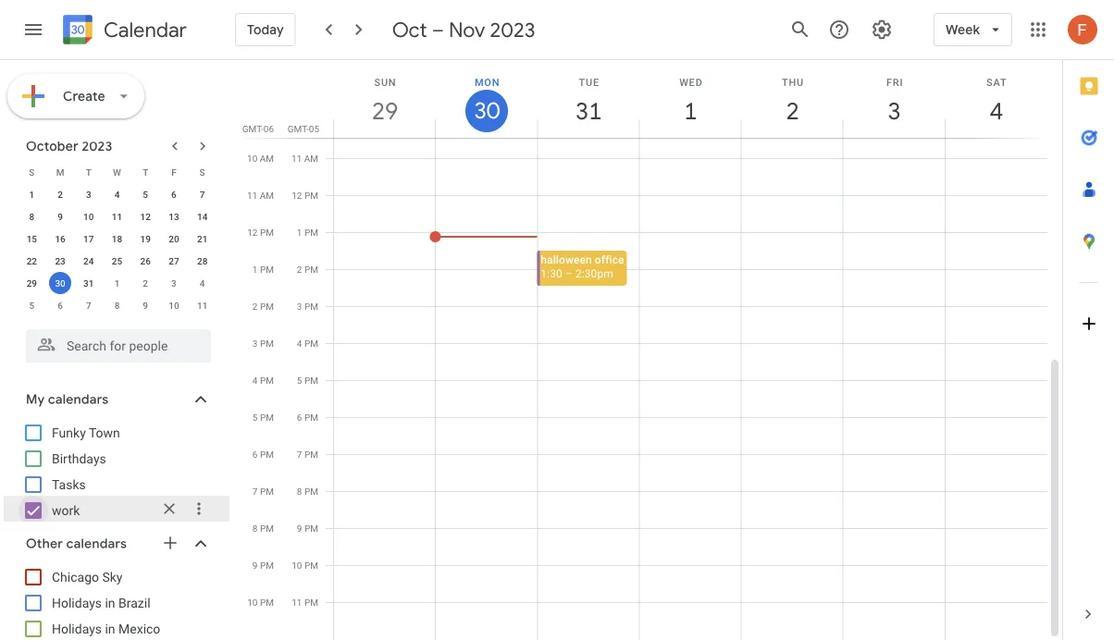 Task type: describe. For each thing, give the bounding box(es) containing it.
other calendars button
[[4, 530, 230, 559]]

row containing 1
[[18, 183, 217, 206]]

21 element
[[191, 228, 214, 250]]

12 element
[[134, 206, 157, 228]]

29 inside row group
[[27, 278, 37, 289]]

main drawer image
[[22, 19, 44, 41]]

am down 06
[[260, 153, 274, 164]]

29 inside column header
[[371, 96, 397, 126]]

24 element
[[78, 250, 100, 272]]

15 element
[[21, 228, 43, 250]]

november 3 element
[[163, 272, 185, 294]]

13 element
[[163, 206, 185, 228]]

party
[[627, 253, 653, 266]]

oct
[[392, 17, 427, 43]]

10 left 11 pm
[[247, 597, 258, 608]]

today button
[[235, 7, 296, 52]]

sun
[[374, 76, 397, 88]]

28
[[197, 256, 208, 267]]

mon
[[475, 76, 500, 88]]

brazil
[[119, 596, 151, 611]]

4 column header
[[945, 60, 1048, 138]]

sat 4
[[987, 76, 1008, 126]]

20 element
[[163, 228, 185, 250]]

sky
[[102, 570, 123, 585]]

calendars for other calendars
[[66, 536, 127, 553]]

3 inside november 3 element
[[171, 278, 177, 289]]

1 horizontal spatial 6 pm
[[297, 412, 318, 423]]

create
[[63, 88, 105, 105]]

0 horizontal spatial 11 am
[[247, 190, 274, 201]]

0 vertical spatial –
[[432, 17, 444, 43]]

row containing 8
[[18, 206, 217, 228]]

halloween office party 1:30 – 2:30pm
[[541, 253, 653, 280]]

29 link
[[364, 90, 406, 132]]

28 element
[[191, 250, 214, 272]]

0 vertical spatial 12 pm
[[292, 190, 318, 201]]

0 horizontal spatial 8 pm
[[253, 523, 274, 534]]

november 8 element
[[106, 294, 128, 317]]

holidays in mexico
[[52, 622, 160, 637]]

10 down 'gmt-06'
[[247, 153, 258, 164]]

1 inside wed 1
[[683, 96, 697, 126]]

calendar
[[104, 17, 187, 43]]

31 column header
[[537, 60, 640, 138]]

in for mexico
[[105, 622, 115, 637]]

4 link
[[976, 90, 1018, 132]]

30 inside the mon 30
[[473, 96, 499, 125]]

0 horizontal spatial 9 pm
[[253, 560, 274, 571]]

fri
[[887, 76, 904, 88]]

1 vertical spatial 2023
[[82, 138, 112, 155]]

16
[[55, 233, 65, 244]]

row containing 22
[[18, 250, 217, 272]]

1 vertical spatial 12 pm
[[247, 227, 274, 238]]

thu 2
[[782, 76, 805, 126]]

2 inside "element"
[[143, 278, 148, 289]]

today
[[247, 21, 284, 38]]

27
[[169, 256, 179, 267]]

office
[[595, 253, 625, 266]]

1 horizontal spatial 2 pm
[[297, 264, 318, 275]]

1 vertical spatial 7 pm
[[253, 486, 274, 497]]

thu
[[782, 76, 805, 88]]

october 2023 grid
[[18, 161, 217, 317]]

row containing s
[[18, 161, 217, 183]]

22
[[27, 256, 37, 267]]

calendar heading
[[100, 17, 187, 43]]

november 4 element
[[191, 272, 214, 294]]

row containing 15
[[18, 228, 217, 250]]

w
[[113, 167, 121, 178]]

chicago sky
[[52, 570, 123, 585]]

3 link
[[874, 90, 916, 132]]

11 inside "element"
[[112, 211, 122, 222]]

add other calendars image
[[161, 534, 180, 553]]

29 element
[[21, 272, 43, 294]]

mexico
[[119, 622, 160, 637]]

row containing 5
[[18, 294, 217, 317]]

06
[[264, 123, 274, 134]]

31 element
[[78, 272, 100, 294]]

funky
[[52, 425, 86, 441]]

other
[[26, 536, 63, 553]]

20
[[169, 233, 179, 244]]

21
[[197, 233, 208, 244]]

1 horizontal spatial 2023
[[490, 17, 535, 43]]

0 horizontal spatial 4 pm
[[253, 375, 274, 386]]

gmt-05
[[288, 123, 319, 134]]

17 element
[[78, 228, 100, 250]]

november 2 element
[[134, 272, 157, 294]]

14
[[197, 211, 208, 222]]

1 column header
[[639, 60, 742, 138]]

12 inside row
[[140, 211, 151, 222]]

0 horizontal spatial 2 pm
[[253, 301, 274, 312]]

my calendars
[[26, 392, 109, 408]]

0 vertical spatial 1 pm
[[297, 227, 318, 238]]

am down '05'
[[304, 153, 318, 164]]

row group containing 1
[[18, 183, 217, 317]]

wed 1
[[680, 76, 703, 126]]

11 element
[[106, 206, 128, 228]]

november 7 element
[[78, 294, 100, 317]]

10 am
[[247, 153, 274, 164]]

tasks
[[52, 477, 86, 493]]

31 inside 31 column header
[[575, 96, 601, 126]]

week
[[946, 21, 980, 38]]

november 5 element
[[21, 294, 43, 317]]

1 t from the left
[[86, 167, 91, 178]]

fri 3
[[887, 76, 904, 126]]

town
[[89, 425, 120, 441]]

2 t from the left
[[143, 167, 148, 178]]

1 link
[[670, 90, 712, 132]]

25
[[112, 256, 122, 267]]

31 inside 31 element
[[83, 278, 94, 289]]

19
[[140, 233, 151, 244]]

17
[[83, 233, 94, 244]]



Task type: vqa. For each thing, say whether or not it's contained in the screenshot.


Task type: locate. For each thing, give the bounding box(es) containing it.
05
[[309, 123, 319, 134]]

1 horizontal spatial gmt-
[[288, 123, 309, 134]]

in for brazil
[[105, 596, 115, 611]]

10 down november 3 element on the left of the page
[[169, 300, 179, 311]]

30 column header
[[435, 60, 538, 138]]

0 vertical spatial 8 pm
[[297, 486, 318, 497]]

tab list
[[1064, 60, 1115, 589]]

holidays down the holidays in brazil
[[52, 622, 102, 637]]

week button
[[934, 7, 1013, 52]]

6 pm
[[297, 412, 318, 423], [253, 449, 274, 460]]

0 vertical spatial 12
[[292, 190, 302, 201]]

1 vertical spatial 2 pm
[[253, 301, 274, 312]]

0 vertical spatial in
[[105, 596, 115, 611]]

26 element
[[134, 250, 157, 272]]

10 up 11 pm
[[292, 560, 302, 571]]

october
[[26, 138, 79, 155]]

2 row from the top
[[18, 183, 217, 206]]

3 row from the top
[[18, 206, 217, 228]]

7 row from the top
[[18, 294, 217, 317]]

0 horizontal spatial 12 pm
[[247, 227, 274, 238]]

1 horizontal spatial t
[[143, 167, 148, 178]]

0 horizontal spatial 30
[[55, 278, 65, 289]]

am
[[260, 153, 274, 164], [304, 153, 318, 164], [260, 190, 274, 201]]

0 horizontal spatial 12
[[140, 211, 151, 222]]

31 down 24
[[83, 278, 94, 289]]

22 element
[[21, 250, 43, 272]]

18 element
[[106, 228, 128, 250]]

30
[[473, 96, 499, 125], [55, 278, 65, 289]]

nov
[[449, 17, 486, 43]]

7 pm
[[297, 449, 318, 460], [253, 486, 274, 497]]

3 inside fri 3
[[887, 96, 900, 126]]

0 horizontal spatial 5 pm
[[253, 412, 274, 423]]

calendars for my calendars
[[48, 392, 109, 408]]

1 horizontal spatial –
[[566, 267, 573, 280]]

1 vertical spatial 11 am
[[247, 190, 274, 201]]

grid
[[237, 60, 1063, 641]]

10 pm
[[292, 560, 318, 571], [247, 597, 274, 608]]

4 pm
[[297, 338, 318, 349], [253, 375, 274, 386]]

0 horizontal spatial 29
[[27, 278, 37, 289]]

4 inside sat 4
[[989, 96, 1002, 126]]

1 horizontal spatial 3 pm
[[297, 301, 318, 312]]

my calendars button
[[4, 385, 230, 415]]

in down the holidays in brazil
[[105, 622, 115, 637]]

holidays for holidays in brazil
[[52, 596, 102, 611]]

gmt- up 10 am on the top of the page
[[242, 123, 264, 134]]

29 down 22
[[27, 278, 37, 289]]

– down halloween
[[566, 267, 573, 280]]

2 gmt- from the left
[[288, 123, 309, 134]]

chicago
[[52, 570, 99, 585]]

9 pm
[[297, 523, 318, 534], [253, 560, 274, 571]]

2 column header
[[741, 60, 844, 138]]

1 row from the top
[[18, 161, 217, 183]]

2 link
[[772, 90, 814, 132]]

birthdays
[[52, 451, 106, 467]]

2023
[[490, 17, 535, 43], [82, 138, 112, 155]]

12 pm
[[292, 190, 318, 201], [247, 227, 274, 238]]

12 up 19 in the left top of the page
[[140, 211, 151, 222]]

6
[[171, 189, 177, 200], [58, 300, 63, 311], [297, 412, 302, 423], [253, 449, 258, 460]]

1 horizontal spatial 31
[[575, 96, 601, 126]]

november 11 element
[[191, 294, 214, 317]]

30 inside cell
[[55, 278, 65, 289]]

0 vertical spatial 30
[[473, 96, 499, 125]]

1 vertical spatial 5 pm
[[253, 412, 274, 423]]

30 down 23
[[55, 278, 65, 289]]

5
[[143, 189, 148, 200], [29, 300, 34, 311], [297, 375, 302, 386], [253, 412, 258, 423]]

t left w
[[86, 167, 91, 178]]

1 horizontal spatial 7 pm
[[297, 449, 318, 460]]

1 vertical spatial 10 pm
[[247, 597, 274, 608]]

11 am down 10 am on the top of the page
[[247, 190, 274, 201]]

s left m
[[29, 167, 35, 178]]

3
[[887, 96, 900, 126], [86, 189, 91, 200], [171, 278, 177, 289], [297, 301, 302, 312], [253, 338, 258, 349]]

1 horizontal spatial 1 pm
[[297, 227, 318, 238]]

1 vertical spatial 8 pm
[[253, 523, 274, 534]]

november 6 element
[[49, 294, 71, 317]]

oct – nov 2023
[[392, 17, 535, 43]]

7 inside november 7 'element'
[[86, 300, 91, 311]]

15
[[27, 233, 37, 244]]

1 vertical spatial 30
[[55, 278, 65, 289]]

1 horizontal spatial 8 pm
[[297, 486, 318, 497]]

0 vertical spatial 2 pm
[[297, 264, 318, 275]]

12 right the 21 element
[[247, 227, 258, 238]]

0 horizontal spatial t
[[86, 167, 91, 178]]

1 vertical spatial 6 pm
[[253, 449, 274, 460]]

0 vertical spatial 9 pm
[[297, 523, 318, 534]]

0 horizontal spatial 6 pm
[[253, 449, 274, 460]]

calendars up funky town
[[48, 392, 109, 408]]

t
[[86, 167, 91, 178], [143, 167, 148, 178]]

14 element
[[191, 206, 214, 228]]

1 horizontal spatial 5 pm
[[297, 375, 318, 386]]

– right oct
[[432, 17, 444, 43]]

2
[[785, 96, 798, 126], [58, 189, 63, 200], [297, 264, 302, 275], [143, 278, 148, 289], [253, 301, 258, 312]]

2 horizontal spatial 12
[[292, 190, 302, 201]]

wed
[[680, 76, 703, 88]]

30 cell
[[46, 272, 74, 294]]

tue 31
[[575, 76, 601, 126]]

2 inside thu 2
[[785, 96, 798, 126]]

0 vertical spatial 5 pm
[[297, 375, 318, 386]]

1 horizontal spatial 29
[[371, 96, 397, 126]]

–
[[432, 17, 444, 43], [566, 267, 573, 280]]

11 am down gmt-05
[[292, 153, 318, 164]]

13
[[169, 211, 179, 222]]

10
[[247, 153, 258, 164], [83, 211, 94, 222], [169, 300, 179, 311], [292, 560, 302, 571], [247, 597, 258, 608]]

0 vertical spatial calendars
[[48, 392, 109, 408]]

0 horizontal spatial 10 pm
[[247, 597, 274, 608]]

0 vertical spatial 4 pm
[[297, 338, 318, 349]]

3 pm
[[297, 301, 318, 312], [253, 338, 274, 349]]

row
[[18, 161, 217, 183], [18, 183, 217, 206], [18, 206, 217, 228], [18, 228, 217, 250], [18, 250, 217, 272], [18, 272, 217, 294], [18, 294, 217, 317]]

30 down mon
[[473, 96, 499, 125]]

9
[[58, 211, 63, 222], [143, 300, 148, 311], [297, 523, 302, 534], [253, 560, 258, 571]]

31
[[575, 96, 601, 126], [83, 278, 94, 289]]

gmt- for 06
[[242, 123, 264, 134]]

10 pm left 11 pm
[[247, 597, 274, 608]]

12 down gmt-05
[[292, 190, 302, 201]]

october 2023
[[26, 138, 112, 155]]

5 row from the top
[[18, 250, 217, 272]]

tue
[[579, 76, 600, 88]]

16 element
[[49, 228, 71, 250]]

1 horizontal spatial 9 pm
[[297, 523, 318, 534]]

11 am
[[292, 153, 318, 164], [247, 190, 274, 201]]

funky town
[[52, 425, 120, 441]]

calendars inside dropdown button
[[48, 392, 109, 408]]

november 10 element
[[163, 294, 185, 317]]

8
[[29, 211, 34, 222], [114, 300, 120, 311], [297, 486, 302, 497], [253, 523, 258, 534]]

1 horizontal spatial 12
[[247, 227, 258, 238]]

10 pm up 11 pm
[[292, 560, 318, 571]]

holidays in brazil
[[52, 596, 151, 611]]

4 row from the top
[[18, 228, 217, 250]]

my calendars list
[[4, 418, 230, 526]]

27 element
[[163, 250, 185, 272]]

0 horizontal spatial s
[[29, 167, 35, 178]]

0 horizontal spatial 2023
[[82, 138, 112, 155]]

other calendars list
[[4, 563, 230, 641]]

sat
[[987, 76, 1008, 88]]

0 vertical spatial 11 am
[[292, 153, 318, 164]]

1 vertical spatial 31
[[83, 278, 94, 289]]

gmt- right 06
[[288, 123, 309, 134]]

2 vertical spatial 12
[[247, 227, 258, 238]]

0 horizontal spatial 31
[[83, 278, 94, 289]]

s
[[29, 167, 35, 178], [200, 167, 205, 178]]

calendars inside dropdown button
[[66, 536, 127, 553]]

12 pm down gmt-05
[[292, 190, 318, 201]]

other calendars
[[26, 536, 127, 553]]

1 vertical spatial 29
[[27, 278, 37, 289]]

gmt-06
[[242, 123, 274, 134]]

2 in from the top
[[105, 622, 115, 637]]

m
[[56, 167, 64, 178]]

0 vertical spatial holidays
[[52, 596, 102, 611]]

1 pm
[[297, 227, 318, 238], [253, 264, 274, 275]]

1 vertical spatial in
[[105, 622, 115, 637]]

november 9 element
[[134, 294, 157, 317]]

1 horizontal spatial 11 am
[[292, 153, 318, 164]]

1 vertical spatial –
[[566, 267, 573, 280]]

in
[[105, 596, 115, 611], [105, 622, 115, 637]]

29 down "sun"
[[371, 96, 397, 126]]

s right f
[[200, 167, 205, 178]]

work
[[52, 503, 80, 518]]

november 1 element
[[106, 272, 128, 294]]

– inside halloween office party 1:30 – 2:30pm
[[566, 267, 573, 280]]

3 column header
[[843, 60, 946, 138]]

0 vertical spatial 29
[[371, 96, 397, 126]]

1 vertical spatial 12
[[140, 211, 151, 222]]

am down 10 am on the top of the page
[[260, 190, 274, 201]]

0 horizontal spatial –
[[432, 17, 444, 43]]

0 vertical spatial 10 pm
[[292, 560, 318, 571]]

gmt-
[[242, 123, 264, 134], [288, 123, 309, 134]]

0 horizontal spatial 3 pm
[[253, 338, 274, 349]]

1
[[683, 96, 697, 126], [29, 189, 34, 200], [297, 227, 302, 238], [253, 264, 258, 275], [114, 278, 120, 289]]

1 horizontal spatial 12 pm
[[292, 190, 318, 201]]

grid containing 29
[[237, 60, 1063, 641]]

31 link
[[568, 90, 610, 132]]

2:30pm
[[576, 267, 614, 280]]

sun 29
[[371, 76, 397, 126]]

row containing 29
[[18, 272, 217, 294]]

11 pm
[[292, 597, 318, 608]]

2 s from the left
[[200, 167, 205, 178]]

gmt- for 05
[[288, 123, 309, 134]]

0 vertical spatial 3 pm
[[297, 301, 318, 312]]

0 vertical spatial 7 pm
[[297, 449, 318, 460]]

create button
[[7, 74, 144, 119]]

19 element
[[134, 228, 157, 250]]

mon 30
[[473, 76, 500, 125]]

row group
[[18, 183, 217, 317]]

29 column header
[[333, 60, 436, 138]]

1 s from the left
[[29, 167, 35, 178]]

30 link
[[466, 90, 508, 132]]

2 holidays from the top
[[52, 622, 102, 637]]

23 element
[[49, 250, 71, 272]]

0 horizontal spatial gmt-
[[242, 123, 264, 134]]

in left brazil
[[105, 596, 115, 611]]

23
[[55, 256, 65, 267]]

settings menu image
[[871, 19, 893, 41]]

holidays
[[52, 596, 102, 611], [52, 622, 102, 637]]

1:30
[[541, 267, 563, 280]]

holidays for holidays in mexico
[[52, 622, 102, 637]]

30, today element
[[49, 272, 71, 294]]

1 horizontal spatial 30
[[473, 96, 499, 125]]

work list item
[[4, 494, 230, 526]]

0 vertical spatial 6 pm
[[297, 412, 318, 423]]

my
[[26, 392, 45, 408]]

1 vertical spatial 3 pm
[[253, 338, 274, 349]]

10 up 17
[[83, 211, 94, 222]]

18
[[112, 233, 122, 244]]

1 horizontal spatial 10 pm
[[292, 560, 318, 571]]

Search for people text field
[[37, 330, 200, 363]]

calendars
[[48, 392, 109, 408], [66, 536, 127, 553]]

1 gmt- from the left
[[242, 123, 264, 134]]

1 vertical spatial holidays
[[52, 622, 102, 637]]

1 horizontal spatial s
[[200, 167, 205, 178]]

26
[[140, 256, 151, 267]]

24
[[83, 256, 94, 267]]

pm
[[305, 190, 318, 201], [260, 227, 274, 238], [305, 227, 318, 238], [260, 264, 274, 275], [305, 264, 318, 275], [260, 301, 274, 312], [305, 301, 318, 312], [260, 338, 274, 349], [305, 338, 318, 349], [260, 375, 274, 386], [305, 375, 318, 386], [260, 412, 274, 423], [305, 412, 318, 423], [260, 449, 274, 460], [305, 449, 318, 460], [260, 486, 274, 497], [305, 486, 318, 497], [260, 523, 274, 534], [305, 523, 318, 534], [260, 560, 274, 571], [305, 560, 318, 571], [260, 597, 274, 608], [305, 597, 318, 608]]

halloween
[[541, 253, 592, 266]]

t left f
[[143, 167, 148, 178]]

4
[[989, 96, 1002, 126], [114, 189, 120, 200], [200, 278, 205, 289], [297, 338, 302, 349], [253, 375, 258, 386]]

12 pm right the 21 element
[[247, 227, 274, 238]]

0 vertical spatial 2023
[[490, 17, 535, 43]]

holidays down chicago at the left
[[52, 596, 102, 611]]

1 vertical spatial 1 pm
[[253, 264, 274, 275]]

calendars up "chicago sky"
[[66, 536, 127, 553]]

0 vertical spatial 31
[[575, 96, 601, 126]]

f
[[171, 167, 177, 178]]

1 horizontal spatial 4 pm
[[297, 338, 318, 349]]

0 horizontal spatial 1 pm
[[253, 264, 274, 275]]

calendar element
[[59, 11, 187, 52]]

1 holidays from the top
[[52, 596, 102, 611]]

31 down tue
[[575, 96, 601, 126]]

2023 right october
[[82, 138, 112, 155]]

2023 right nov
[[490, 17, 535, 43]]

0 horizontal spatial 7 pm
[[253, 486, 274, 497]]

None search field
[[0, 322, 230, 363]]

6 row from the top
[[18, 272, 217, 294]]

1 vertical spatial 9 pm
[[253, 560, 274, 571]]

1 in from the top
[[105, 596, 115, 611]]

1 vertical spatial calendars
[[66, 536, 127, 553]]

25 element
[[106, 250, 128, 272]]

10 element
[[78, 206, 100, 228]]

1 vertical spatial 4 pm
[[253, 375, 274, 386]]



